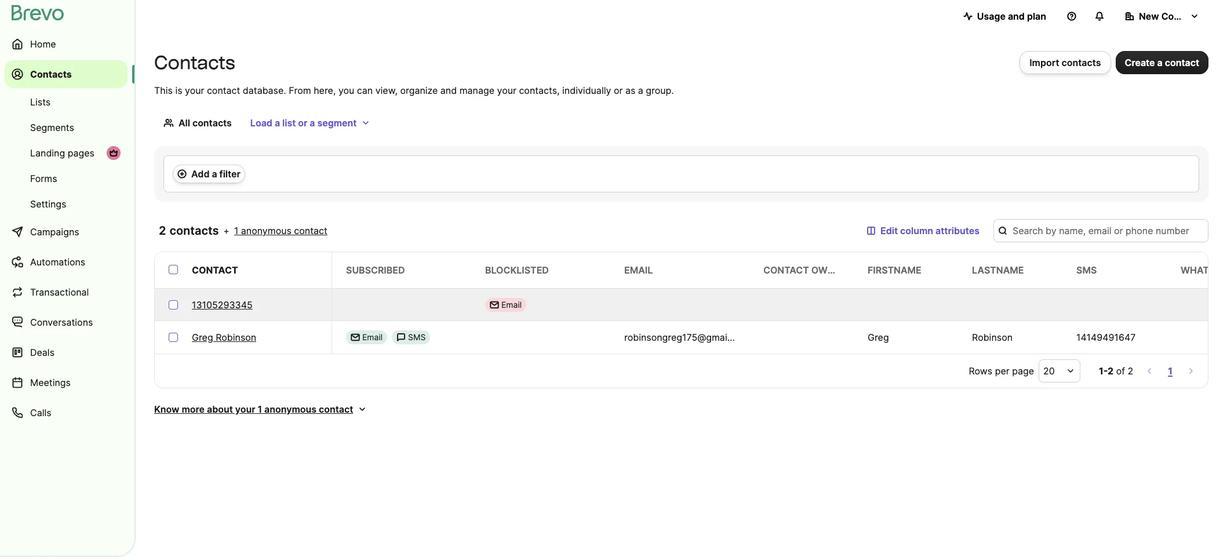 Task type: vqa. For each thing, say whether or not it's contained in the screenshot.
Automations
yes



Task type: locate. For each thing, give the bounding box(es) containing it.
1 right of
[[1169, 365, 1173, 377]]

contacts
[[1062, 57, 1102, 68], [192, 117, 232, 129], [170, 224, 219, 238]]

contact left owner
[[764, 264, 810, 276]]

0 horizontal spatial and
[[441, 85, 457, 96]]

1 horizontal spatial contact
[[764, 264, 810, 276]]

0 horizontal spatial robinson
[[216, 332, 256, 343]]

meetings link
[[5, 369, 128, 397]]

contacts for 2
[[170, 224, 219, 238]]

0 horizontal spatial contacts
[[30, 68, 72, 80]]

your right about
[[235, 404, 255, 415]]

company
[[1162, 10, 1205, 22]]

add a filter
[[191, 168, 241, 180]]

1 horizontal spatial robinson
[[973, 332, 1013, 343]]

landing pages
[[30, 147, 94, 159]]

0 horizontal spatial or
[[298, 117, 308, 129]]

contact up 13105293345
[[192, 264, 238, 276]]

1
[[234, 225, 239, 237], [1169, 365, 1173, 377], [258, 404, 262, 415]]

email
[[625, 264, 653, 276]]

contact inside 2 contacts + 1 anonymous contact
[[294, 225, 328, 237]]

1-
[[1100, 365, 1108, 377]]

forms link
[[5, 167, 128, 190]]

1 contact from the left
[[192, 264, 238, 276]]

deals link
[[5, 339, 128, 367]]

contacts up lists
[[30, 68, 72, 80]]

contacts right import at the top of the page
[[1062, 57, 1102, 68]]

0 horizontal spatial contact
[[192, 264, 238, 276]]

contacts
[[154, 52, 235, 74], [30, 68, 72, 80]]

contacts for all
[[192, 117, 232, 129]]

pages
[[68, 147, 94, 159]]

as
[[626, 85, 636, 96]]

or right list
[[298, 117, 308, 129]]

and
[[1009, 10, 1025, 22], [441, 85, 457, 96]]

lists link
[[5, 90, 128, 114]]

0 horizontal spatial 1
[[234, 225, 239, 237]]

database.
[[243, 85, 286, 96]]

your right manage
[[497, 85, 517, 96]]

page
[[1013, 365, 1035, 377]]

0 horizontal spatial 2
[[159, 224, 167, 238]]

contact
[[1166, 57, 1200, 68], [207, 85, 240, 96], [294, 225, 328, 237], [319, 404, 353, 415]]

1 horizontal spatial email
[[502, 300, 522, 309]]

1 right about
[[258, 404, 262, 415]]

14149491647
[[1077, 332, 1136, 343]]

left___rvooi image
[[109, 148, 118, 158]]

add
[[191, 168, 210, 180]]

your right is
[[185, 85, 204, 96]]

your
[[185, 85, 204, 96], [497, 85, 517, 96], [235, 404, 255, 415]]

13105293345 link
[[192, 298, 253, 312]]

contacts,
[[519, 85, 560, 96]]

0 horizontal spatial sms
[[408, 332, 426, 342]]

and left plan
[[1009, 10, 1025, 22]]

2 vertical spatial contacts
[[170, 224, 219, 238]]

2 robinson from the left
[[973, 332, 1013, 343]]

20 button
[[1039, 360, 1081, 383]]

1 horizontal spatial 1
[[258, 404, 262, 415]]

load
[[250, 117, 273, 129]]

1 horizontal spatial 2
[[1108, 365, 1114, 377]]

1 horizontal spatial greg
[[868, 332, 889, 343]]

contacts for import
[[1062, 57, 1102, 68]]

usage and plan button
[[954, 5, 1056, 28]]

calls
[[30, 407, 51, 419]]

anonymous
[[241, 225, 292, 237], [265, 404, 317, 415]]

import contacts button
[[1020, 51, 1112, 74]]

0 vertical spatial anonymous
[[241, 225, 292, 237]]

1 horizontal spatial left___c25ys image
[[397, 333, 406, 342]]

0 vertical spatial email
[[502, 300, 522, 309]]

forms
[[30, 173, 57, 184]]

0 horizontal spatial email
[[362, 332, 383, 342]]

1 vertical spatial 1
[[1169, 365, 1173, 377]]

1 greg from the left
[[192, 332, 213, 343]]

anonymous inside "link"
[[265, 404, 317, 415]]

segments link
[[5, 116, 128, 139]]

transactional link
[[5, 278, 128, 306]]

or left as
[[614, 85, 623, 96]]

0 vertical spatial 1
[[234, 225, 239, 237]]

contacts inside button
[[1062, 57, 1102, 68]]

know more about your 1 anonymous contact link
[[154, 403, 367, 416]]

greg for greg robinson
[[192, 332, 213, 343]]

robinson up rows per page
[[973, 332, 1013, 343]]

robinson down 13105293345
[[216, 332, 256, 343]]

contact for contact
[[192, 264, 238, 276]]

your inside "link"
[[235, 404, 255, 415]]

conversations link
[[5, 309, 128, 336]]

2 horizontal spatial your
[[497, 85, 517, 96]]

a
[[1158, 57, 1163, 68], [638, 85, 644, 96], [275, 117, 280, 129], [310, 117, 315, 129], [212, 168, 217, 180]]

2 greg from the left
[[868, 332, 889, 343]]

lists
[[30, 96, 51, 108]]

import contacts
[[1030, 57, 1102, 68]]

2 horizontal spatial 2
[[1128, 365, 1134, 377]]

greg
[[192, 332, 213, 343], [868, 332, 889, 343]]

lastname
[[973, 264, 1025, 276]]

attributes
[[936, 225, 980, 237]]

contact
[[192, 264, 238, 276], [764, 264, 810, 276]]

2 contact from the left
[[764, 264, 810, 276]]

1 vertical spatial sms
[[408, 332, 426, 342]]

a left list
[[275, 117, 280, 129]]

about
[[207, 404, 233, 415]]

2
[[159, 224, 167, 238], [1108, 365, 1114, 377], [1128, 365, 1134, 377]]

you
[[339, 85, 355, 96]]

0 vertical spatial and
[[1009, 10, 1025, 22]]

know more about your 1 anonymous contact
[[154, 404, 353, 415]]

campaigns
[[30, 226, 79, 238]]

2 horizontal spatial left___c25ys image
[[490, 300, 499, 309]]

0 vertical spatial contacts
[[1062, 57, 1102, 68]]

contact inside button
[[1166, 57, 1200, 68]]

robinson
[[216, 332, 256, 343], [973, 332, 1013, 343]]

email for right left___c25ys icon
[[502, 300, 522, 309]]

can
[[357, 85, 373, 96]]

1 vertical spatial anonymous
[[265, 404, 317, 415]]

import
[[1030, 57, 1060, 68]]

sms
[[1077, 264, 1097, 276], [408, 332, 426, 342]]

a right as
[[638, 85, 644, 96]]

and left manage
[[441, 85, 457, 96]]

+
[[223, 225, 230, 237]]

1 vertical spatial contacts
[[192, 117, 232, 129]]

0 vertical spatial sms
[[1077, 264, 1097, 276]]

contacts right all
[[192, 117, 232, 129]]

usage and plan
[[978, 10, 1047, 22]]

all
[[179, 117, 190, 129]]

1 vertical spatial email
[[362, 332, 383, 342]]

contacts up is
[[154, 52, 235, 74]]

0 horizontal spatial greg
[[192, 332, 213, 343]]

1 right +
[[234, 225, 239, 237]]

1 button
[[1166, 363, 1176, 379]]

a right "create"
[[1158, 57, 1163, 68]]

1 horizontal spatial and
[[1009, 10, 1025, 22]]

a for create a contact
[[1158, 57, 1163, 68]]

1 robinson from the left
[[216, 332, 256, 343]]

contact for contact owner
[[764, 264, 810, 276]]

add a filter button
[[173, 165, 245, 183]]

load a list or a segment button
[[241, 111, 380, 135]]

1 vertical spatial or
[[298, 117, 308, 129]]

edit column attributes
[[881, 225, 980, 237]]

2 horizontal spatial 1
[[1169, 365, 1173, 377]]

0 vertical spatial or
[[614, 85, 623, 96]]

or inside button
[[298, 117, 308, 129]]

landing
[[30, 147, 65, 159]]

blocklisted
[[485, 264, 549, 276]]

left___c25ys image
[[490, 300, 499, 309], [351, 333, 360, 342], [397, 333, 406, 342]]

contacts left +
[[170, 224, 219, 238]]

1 horizontal spatial your
[[235, 404, 255, 415]]

2 vertical spatial 1
[[258, 404, 262, 415]]

a right add
[[212, 168, 217, 180]]



Task type: describe. For each thing, give the bounding box(es) containing it.
greg for greg
[[868, 332, 889, 343]]

manage
[[460, 85, 495, 96]]

of
[[1117, 365, 1126, 377]]

know
[[154, 404, 179, 415]]

anonymous inside 2 contacts + 1 anonymous contact
[[241, 225, 292, 237]]

create
[[1125, 57, 1156, 68]]

group.
[[646, 85, 674, 96]]

plan
[[1028, 10, 1047, 22]]

0 horizontal spatial your
[[185, 85, 204, 96]]

greg robinson
[[192, 332, 256, 343]]

rows
[[969, 365, 993, 377]]

home
[[30, 38, 56, 50]]

more
[[182, 404, 205, 415]]

1 horizontal spatial contacts
[[154, 52, 235, 74]]

Search by name, email or phone number search field
[[994, 219, 1209, 242]]

here,
[[314, 85, 336, 96]]

new company button
[[1116, 5, 1209, 28]]

robinsongreg175@gmail.com
[[625, 332, 751, 343]]

1-2 of 2
[[1100, 365, 1134, 377]]

owner
[[812, 264, 847, 276]]

this
[[154, 85, 173, 96]]

campaigns link
[[5, 218, 128, 246]]

settings link
[[5, 193, 128, 216]]

contacts link
[[5, 60, 128, 88]]

per
[[996, 365, 1010, 377]]

1 anonymous contact link
[[234, 224, 328, 238]]

a for load a list or a segment
[[275, 117, 280, 129]]

1 horizontal spatial or
[[614, 85, 623, 96]]

deals
[[30, 347, 55, 358]]

from
[[289, 85, 311, 96]]

0 horizontal spatial left___c25ys image
[[351, 333, 360, 342]]

13105293345
[[192, 299, 253, 311]]

transactional
[[30, 287, 89, 298]]

rows per page
[[969, 365, 1035, 377]]

new company
[[1140, 10, 1205, 22]]

greg robinson link
[[192, 331, 256, 345]]

firstname
[[868, 264, 922, 276]]

automations
[[30, 256, 85, 268]]

edit column attributes button
[[858, 219, 989, 242]]

whatsap
[[1181, 264, 1228, 276]]

1 inside 2 contacts + 1 anonymous contact
[[234, 225, 239, 237]]

edit
[[881, 225, 898, 237]]

a for add a filter
[[212, 168, 217, 180]]

conversations
[[30, 317, 93, 328]]

segment
[[317, 117, 357, 129]]

create a contact
[[1125, 57, 1200, 68]]

individually
[[563, 85, 612, 96]]

home link
[[5, 30, 128, 58]]

20
[[1044, 365, 1055, 377]]

1 inside "button"
[[1169, 365, 1173, 377]]

organize
[[400, 85, 438, 96]]

subscribed
[[346, 264, 405, 276]]

a right list
[[310, 117, 315, 129]]

list
[[282, 117, 296, 129]]

usage
[[978, 10, 1006, 22]]

this is your contact database. from here, you can view, organize and manage your contacts, individually or as a group.
[[154, 85, 674, 96]]

contact owner
[[764, 264, 847, 276]]

view,
[[376, 85, 398, 96]]

create a contact button
[[1116, 51, 1209, 74]]

and inside button
[[1009, 10, 1025, 22]]

contact inside "link"
[[319, 404, 353, 415]]

settings
[[30, 198, 66, 210]]

1 inside "link"
[[258, 404, 262, 415]]

column
[[901, 225, 934, 237]]

filter
[[220, 168, 241, 180]]

landing pages link
[[5, 142, 128, 165]]

2 contacts + 1 anonymous contact
[[159, 224, 328, 238]]

new
[[1140, 10, 1160, 22]]

1 horizontal spatial sms
[[1077, 264, 1097, 276]]

segments
[[30, 122, 74, 133]]

all contacts
[[179, 117, 232, 129]]

automations link
[[5, 248, 128, 276]]

is
[[175, 85, 182, 96]]

1 vertical spatial and
[[441, 85, 457, 96]]

meetings
[[30, 377, 71, 389]]

email for the leftmost left___c25ys icon
[[362, 332, 383, 342]]

calls link
[[5, 399, 128, 427]]

load a list or a segment
[[250, 117, 357, 129]]



